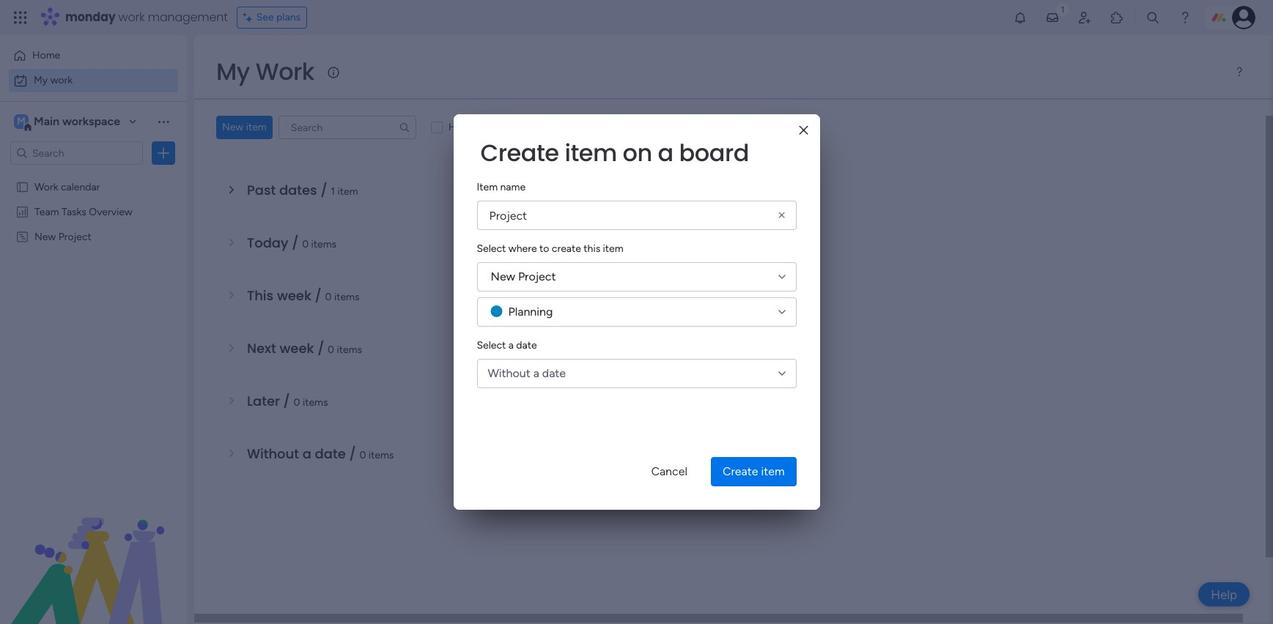 Task type: describe. For each thing, give the bounding box(es) containing it.
select for select where to create this item
[[477, 243, 506, 255]]

monday marketplace image
[[1110, 10, 1124, 25]]

workspace selection element
[[14, 113, 122, 132]]

workspace image
[[14, 114, 29, 130]]

new item
[[222, 121, 267, 133]]

0 inside this week / 0 items
[[325, 291, 332, 303]]

create for create item on a board
[[480, 136, 559, 169]]

see plans
[[256, 11, 301, 23]]

new item button
[[216, 116, 272, 139]]

next
[[247, 339, 276, 358]]

close image
[[799, 125, 808, 136]]

1 vertical spatial new project
[[491, 270, 556, 284]]

cancel
[[651, 465, 687, 479]]

item for create item on a board
[[565, 136, 617, 169]]

home link
[[9, 44, 178, 67]]

my work
[[216, 55, 314, 88]]

planning
[[508, 305, 553, 319]]

0 vertical spatial project
[[58, 230, 92, 243]]

today / 0 items
[[247, 234, 337, 252]]

0 inside today / 0 items
[[302, 238, 309, 251]]

plans
[[276, 11, 301, 23]]

next week / 0 items
[[247, 339, 362, 358]]

a for without a date
[[533, 366, 539, 380]]

help button
[[1198, 583, 1250, 607]]

create item
[[723, 465, 785, 479]]

past
[[247, 181, 276, 199]]

item for create item
[[761, 465, 785, 479]]

this
[[584, 243, 600, 255]]

my for my work
[[34, 74, 48, 86]]

item for new item
[[246, 121, 267, 133]]

lottie animation element
[[0, 476, 187, 624]]

help
[[1211, 587, 1237, 602]]

date for without a date / 0 items
[[315, 445, 346, 463]]

later / 0 items
[[247, 392, 328, 410]]

team tasks overview
[[34, 205, 132, 218]]

create item on a board
[[480, 136, 749, 169]]

this week / 0 items
[[247, 287, 360, 305]]

see plans button
[[237, 7, 307, 29]]

my work
[[34, 74, 73, 86]]

done
[[473, 121, 496, 133]]

week for next
[[280, 339, 314, 358]]

list box containing work calendar
[[0, 171, 187, 447]]

home option
[[9, 44, 178, 67]]

hide done items
[[448, 121, 524, 133]]

board
[[679, 136, 749, 169]]

0 horizontal spatial new
[[34, 230, 56, 243]]

select where to create this item
[[477, 243, 623, 255]]

main
[[34, 114, 59, 128]]

new inside button
[[222, 121, 244, 133]]

1 vertical spatial project
[[518, 270, 556, 284]]

hide
[[448, 121, 470, 133]]

date for select a date
[[516, 339, 537, 352]]

calendar
[[61, 180, 100, 193]]

tasks
[[62, 205, 86, 218]]

public board image
[[15, 180, 29, 193]]

my work link
[[9, 69, 178, 92]]

date for without a date
[[542, 366, 566, 380]]

search image
[[399, 122, 410, 133]]

v2 circle image
[[491, 305, 502, 319]]

0 inside without a date / 0 items
[[359, 449, 366, 462]]

a for select a date
[[508, 339, 514, 352]]

a for without a date / 0 items
[[302, 445, 311, 463]]

this
[[247, 287, 274, 305]]

0 inside next week / 0 items
[[328, 344, 334, 356]]

create item button
[[711, 457, 796, 487]]

select product image
[[13, 10, 28, 25]]

update feed image
[[1045, 10, 1060, 25]]

search everything image
[[1146, 10, 1160, 25]]

team
[[34, 205, 59, 218]]

later
[[247, 392, 280, 410]]

items inside today / 0 items
[[311, 238, 337, 251]]

without for without a date / 0 items
[[247, 445, 299, 463]]

items inside later / 0 items
[[303, 397, 328, 409]]

see
[[256, 11, 274, 23]]

create for create item
[[723, 465, 758, 479]]



Task type: vqa. For each thing, say whether or not it's contained in the screenshot.
the Workspace options image
no



Task type: locate. For each thing, give the bounding box(es) containing it.
monday work management
[[65, 9, 228, 26]]

work for monday
[[118, 9, 145, 26]]

work down home
[[50, 74, 73, 86]]

a right on
[[658, 136, 673, 169]]

m
[[17, 115, 26, 128]]

1 horizontal spatial work
[[118, 9, 145, 26]]

1 vertical spatial create
[[723, 465, 758, 479]]

1 vertical spatial work
[[34, 180, 58, 193]]

/
[[321, 181, 327, 199], [292, 234, 299, 252], [315, 287, 322, 305], [317, 339, 324, 358], [283, 392, 290, 410], [349, 445, 356, 463]]

item
[[246, 121, 267, 133], [565, 136, 617, 169], [338, 185, 358, 198], [603, 243, 623, 255], [761, 465, 785, 479]]

0 horizontal spatial new project
[[34, 230, 92, 243]]

without
[[488, 366, 530, 380], [247, 445, 299, 463]]

work for my
[[50, 74, 73, 86]]

select left the where
[[477, 243, 506, 255]]

new down team
[[34, 230, 56, 243]]

without for without a date
[[488, 366, 530, 380]]

1 horizontal spatial date
[[516, 339, 537, 352]]

1 vertical spatial without
[[247, 445, 299, 463]]

new project inside list box
[[34, 230, 92, 243]]

1 image
[[1056, 1, 1069, 17]]

a up without a date
[[508, 339, 514, 352]]

list box
[[0, 171, 187, 447]]

work
[[256, 55, 314, 88], [34, 180, 58, 193]]

home
[[32, 49, 60, 62]]

overview
[[89, 205, 132, 218]]

project down to
[[518, 270, 556, 284]]

project down tasks
[[58, 230, 92, 243]]

work down the plans
[[256, 55, 314, 88]]

create
[[552, 243, 581, 255]]

my up the new item
[[216, 55, 250, 88]]

1 vertical spatial work
[[50, 74, 73, 86]]

0 vertical spatial work
[[118, 9, 145, 26]]

create
[[480, 136, 559, 169], [723, 465, 758, 479]]

lottie animation image
[[0, 476, 187, 624]]

week
[[277, 287, 311, 305], [280, 339, 314, 358]]

0 vertical spatial date
[[516, 339, 537, 352]]

my
[[216, 55, 250, 88], [34, 74, 48, 86]]

items inside this week / 0 items
[[334, 291, 360, 303]]

new project
[[34, 230, 92, 243], [491, 270, 556, 284]]

0 horizontal spatial without
[[247, 445, 299, 463]]

workspace
[[62, 114, 120, 128]]

my for my work
[[216, 55, 250, 88]]

0 vertical spatial new project
[[34, 230, 92, 243]]

to
[[539, 243, 549, 255]]

item
[[477, 181, 498, 193]]

0 vertical spatial work
[[256, 55, 314, 88]]

a down later / 0 items
[[302, 445, 311, 463]]

select down v2 circle image
[[477, 339, 506, 352]]

0 inside later / 0 items
[[294, 397, 300, 409]]

work right public board 'image' at the left
[[34, 180, 58, 193]]

item inside past dates / 1 item
[[338, 185, 358, 198]]

0 vertical spatial create
[[480, 136, 559, 169]]

Search in workspace field
[[31, 145, 122, 162]]

1 vertical spatial select
[[477, 339, 506, 352]]

past dates / 1 item
[[247, 181, 358, 199]]

2 horizontal spatial new
[[491, 270, 515, 284]]

For example, project proposal text field
[[477, 201, 796, 230]]

notifications image
[[1013, 10, 1028, 25]]

create inside button
[[723, 465, 758, 479]]

2 vertical spatial date
[[315, 445, 346, 463]]

0 horizontal spatial my
[[34, 74, 48, 86]]

my work option
[[9, 69, 178, 92]]

on
[[623, 136, 652, 169]]

work inside option
[[50, 74, 73, 86]]

new down the where
[[491, 270, 515, 284]]

1 vertical spatial date
[[542, 366, 566, 380]]

public dashboard image
[[15, 204, 29, 218]]

1
[[331, 185, 335, 198]]

new project down the where
[[491, 270, 556, 284]]

project
[[58, 230, 92, 243], [518, 270, 556, 284]]

0 horizontal spatial date
[[315, 445, 346, 463]]

without a date / 0 items
[[247, 445, 394, 463]]

a down select a date
[[533, 366, 539, 380]]

1 horizontal spatial new
[[222, 121, 244, 133]]

select a date
[[477, 339, 537, 352]]

select
[[477, 243, 506, 255], [477, 339, 506, 352]]

item name
[[477, 181, 526, 193]]

a
[[658, 136, 673, 169], [508, 339, 514, 352], [533, 366, 539, 380], [302, 445, 311, 463]]

None search field
[[278, 116, 416, 139]]

week right next
[[280, 339, 314, 358]]

0 horizontal spatial work
[[34, 180, 58, 193]]

0 vertical spatial select
[[477, 243, 506, 255]]

select for select a date
[[477, 339, 506, 352]]

1 select from the top
[[477, 243, 506, 255]]

where
[[508, 243, 537, 255]]

0 horizontal spatial create
[[480, 136, 559, 169]]

Filter dashboard by text search field
[[278, 116, 416, 139]]

without down select a date
[[488, 366, 530, 380]]

new project down tasks
[[34, 230, 92, 243]]

0 horizontal spatial work
[[50, 74, 73, 86]]

my inside option
[[34, 74, 48, 86]]

1 vertical spatial new
[[34, 230, 56, 243]]

2 vertical spatial new
[[491, 270, 515, 284]]

0 vertical spatial new
[[222, 121, 244, 133]]

items
[[498, 121, 524, 133], [311, 238, 337, 251], [334, 291, 360, 303], [337, 344, 362, 356], [303, 397, 328, 409], [369, 449, 394, 462]]

0 horizontal spatial project
[[58, 230, 92, 243]]

today
[[247, 234, 288, 252]]

my down home
[[34, 74, 48, 86]]

jacob simon image
[[1232, 6, 1256, 29]]

new down my work
[[222, 121, 244, 133]]

items inside next week / 0 items
[[337, 344, 362, 356]]

create right cancel
[[723, 465, 758, 479]]

date down later / 0 items
[[315, 445, 346, 463]]

0
[[302, 238, 309, 251], [325, 291, 332, 303], [328, 344, 334, 356], [294, 397, 300, 409], [359, 449, 366, 462]]

date
[[516, 339, 537, 352], [542, 366, 566, 380], [315, 445, 346, 463]]

without a date
[[488, 366, 566, 380]]

1 vertical spatial week
[[280, 339, 314, 358]]

create up name in the top of the page
[[480, 136, 559, 169]]

work right monday
[[118, 9, 145, 26]]

0 vertical spatial without
[[488, 366, 530, 380]]

week right this
[[277, 287, 311, 305]]

date up without a date
[[516, 339, 537, 352]]

monday
[[65, 9, 115, 26]]

1 horizontal spatial create
[[723, 465, 758, 479]]

1 horizontal spatial without
[[488, 366, 530, 380]]

items inside without a date / 0 items
[[369, 449, 394, 462]]

option
[[0, 173, 187, 176]]

0 vertical spatial week
[[277, 287, 311, 305]]

2 select from the top
[[477, 339, 506, 352]]

without down "later"
[[247, 445, 299, 463]]

work
[[118, 9, 145, 26], [50, 74, 73, 86]]

new
[[222, 121, 244, 133], [34, 230, 56, 243], [491, 270, 515, 284]]

work calendar
[[34, 180, 100, 193]]

date down planning
[[542, 366, 566, 380]]

help image
[[1178, 10, 1192, 25]]

name
[[500, 181, 526, 193]]

management
[[148, 9, 228, 26]]

1 horizontal spatial work
[[256, 55, 314, 88]]

main workspace
[[34, 114, 120, 128]]

invite members image
[[1077, 10, 1092, 25]]

2 horizontal spatial date
[[542, 366, 566, 380]]

1 horizontal spatial new project
[[491, 270, 556, 284]]

dates
[[279, 181, 317, 199]]

1 horizontal spatial my
[[216, 55, 250, 88]]

cancel button
[[639, 457, 699, 487]]

1 horizontal spatial project
[[518, 270, 556, 284]]

week for this
[[277, 287, 311, 305]]



